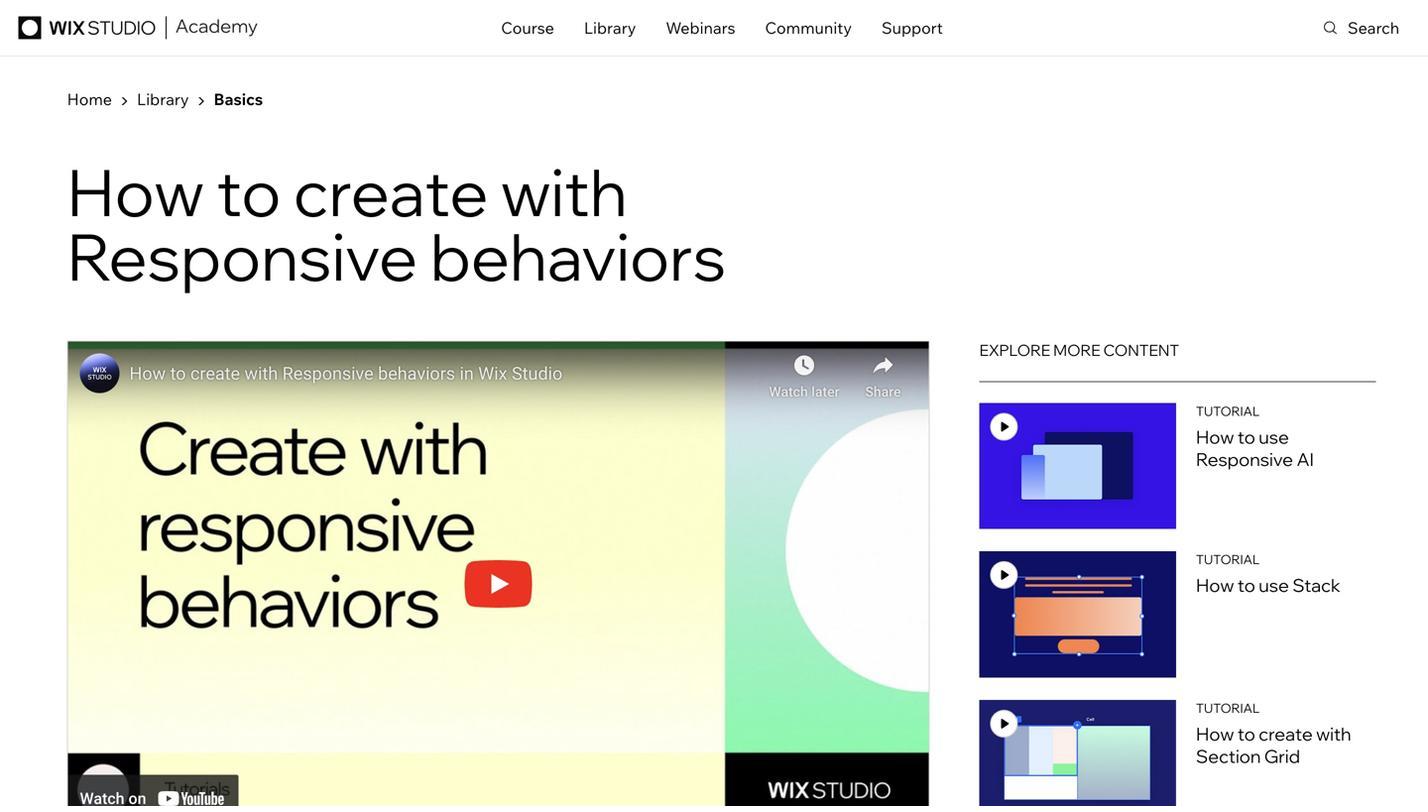Task type: describe. For each thing, give the bounding box(es) containing it.
tutorial how to create with section grid
[[1196, 700, 1352, 768]]

to for how to create with section grid
[[1238, 723, 1256, 745]]

behaviors
[[430, 215, 726, 297]]

responsive for how
[[1196, 448, 1293, 471]]

with inside tutorial how to create with section grid
[[1316, 723, 1352, 745]]

create inside 'how to create with responsive behaviors'
[[294, 151, 488, 232]]

tutorial for how to use stack
[[1196, 552, 1260, 568]]

course link
[[501, 9, 554, 47]]

to for how to use responsive ai
[[1238, 426, 1256, 448]]

how to create with section grid list item
[[980, 700, 1376, 806]]

2 wix studio academy logo image from the left
[[176, 19, 257, 36]]

1 wix studio logo image from the left
[[16, 16, 158, 39]]

1 ▶ from the left
[[120, 89, 129, 109]]

how to use stack list item
[[980, 552, 1376, 678]]

how to create with responsive behaviors
[[67, 151, 726, 297]]

how to use responsive ai list item
[[980, 403, 1376, 529]]

0 horizontal spatial library link
[[137, 89, 189, 109]]

create inside tutorial how to create with section grid
[[1259, 723, 1313, 745]]

home link
[[67, 89, 112, 109]]

course
[[501, 18, 554, 38]]

list containing how to use responsive ai
[[980, 381, 1376, 806]]

how for how to create with section grid
[[1196, 723, 1234, 745]]

to for how to use stack
[[1238, 574, 1256, 597]]

how to use stack image
[[980, 552, 1176, 678]]

how inside 'how to create with responsive behaviors'
[[67, 151, 204, 232]]

basics
[[214, 89, 263, 109]]

more
[[1054, 340, 1101, 360]]

with inside 'how to create with responsive behaviors'
[[501, 151, 628, 232]]

explore
[[980, 340, 1051, 360]]

1 wix studio academy logo image from the left
[[175, 19, 259, 36]]

grid
[[1265, 745, 1300, 768]]

basics button
[[214, 89, 263, 109]]

navigation containing home
[[67, 89, 263, 109]]

support link
[[882, 9, 943, 47]]

content
[[1104, 340, 1180, 360]]

1 vertical spatial library
[[137, 89, 189, 109]]



Task type: vqa. For each thing, say whether or not it's contained in the screenshot.
Pricing
no



Task type: locate. For each thing, give the bounding box(es) containing it.
1 vertical spatial library link
[[137, 89, 189, 109]]

1 vertical spatial use
[[1259, 574, 1289, 597]]

community
[[765, 18, 852, 38]]

1 horizontal spatial create
[[1259, 723, 1313, 745]]

1 horizontal spatial library link
[[584, 9, 636, 47]]

1 vertical spatial responsive
[[1196, 448, 1293, 471]]

2 use from the top
[[1259, 574, 1289, 597]]

library
[[584, 18, 636, 38], [137, 89, 189, 109]]

to
[[217, 151, 281, 232], [1238, 426, 1256, 448], [1238, 574, 1256, 597], [1238, 723, 1256, 745]]

to inside tutorial how to create with section grid
[[1238, 723, 1256, 745]]

▶
[[120, 89, 129, 109], [197, 89, 206, 109]]

navigation
[[67, 89, 263, 109]]

tutorial how to use responsive ai
[[1196, 403, 1314, 471]]

0 vertical spatial use
[[1259, 426, 1289, 448]]

loading...
[[467, 574, 530, 592]]

library link right course
[[584, 9, 636, 47]]

tutorial how to use stack
[[1196, 552, 1341, 597]]

to left ai
[[1238, 426, 1256, 448]]

use inside tutorial how to use responsive ai
[[1259, 426, 1289, 448]]

responsive inside 'how to create with responsive behaviors'
[[67, 215, 418, 297]]

wix studio academy logo image
[[175, 19, 259, 36], [176, 19, 257, 36]]

tutorial
[[1196, 403, 1260, 419], [1196, 552, 1260, 568], [1196, 700, 1260, 716]]

library right course
[[584, 18, 636, 38]]

how for how to use responsive ai
[[1196, 426, 1234, 448]]

1 vertical spatial with
[[1316, 723, 1352, 745]]

tutorial inside tutorial how to use stack
[[1196, 552, 1260, 568]]

how inside tutorial how to use responsive ai
[[1196, 426, 1234, 448]]

use left stack
[[1259, 574, 1289, 597]]

responsive for to
[[67, 215, 418, 297]]

library link
[[584, 9, 636, 47], [137, 89, 189, 109]]

tutorial inside tutorial how to create with section grid
[[1196, 700, 1260, 716]]

use inside tutorial how to use stack
[[1259, 574, 1289, 597]]

0 vertical spatial create
[[294, 151, 488, 232]]

1 vertical spatial create
[[1259, 723, 1313, 745]]

2 ▶ from the left
[[197, 89, 206, 109]]

wix studio logo image
[[16, 16, 158, 39], [18, 16, 155, 39]]

use left ai
[[1259, 426, 1289, 448]]

▶ right home
[[120, 89, 129, 109]]

stack
[[1293, 574, 1341, 597]]

3 tutorial from the top
[[1196, 700, 1260, 716]]

tutorial for how to use responsive ai
[[1196, 403, 1260, 419]]

responsive inside tutorial how to use responsive ai
[[1196, 448, 1293, 471]]

how to create with section grid image
[[980, 700, 1176, 806]]

how inside tutorial how to create with section grid
[[1196, 723, 1234, 745]]

Search text field
[[1324, 0, 1428, 56]]

webinars
[[666, 18, 736, 38]]

1 horizontal spatial ▶
[[197, 89, 206, 109]]

how to use responsive ai image
[[980, 403, 1176, 529]]

0 horizontal spatial ▶
[[120, 89, 129, 109]]

0 horizontal spatial responsive
[[67, 215, 418, 297]]

webinars link
[[666, 9, 736, 47]]

0 vertical spatial library link
[[584, 9, 636, 47]]

support
[[882, 18, 943, 38]]

to inside tutorial how to use stack
[[1238, 574, 1256, 597]]

library link right home link
[[137, 89, 189, 109]]

responsive
[[67, 215, 418, 297], [1196, 448, 1293, 471]]

use for stack
[[1259, 574, 1289, 597]]

1 horizontal spatial library
[[584, 18, 636, 38]]

0 vertical spatial library
[[584, 18, 636, 38]]

section
[[1196, 745, 1261, 768]]

library right home link
[[137, 89, 189, 109]]

0 vertical spatial tutorial
[[1196, 403, 1260, 419]]

how inside tutorial how to use stack
[[1196, 574, 1234, 597]]

0 horizontal spatial create
[[294, 151, 488, 232]]

create
[[294, 151, 488, 232], [1259, 723, 1313, 745]]

tutorial inside tutorial how to use responsive ai
[[1196, 403, 1260, 419]]

to left stack
[[1238, 574, 1256, 597]]

to left grid
[[1238, 723, 1256, 745]]

use for responsive
[[1259, 426, 1289, 448]]

ai
[[1297, 448, 1314, 471]]

with
[[501, 151, 628, 232], [1316, 723, 1352, 745]]

to inside tutorial how to use responsive ai
[[1238, 426, 1256, 448]]

0 horizontal spatial library
[[137, 89, 189, 109]]

to down basics button
[[217, 151, 281, 232]]

how for how to use stack
[[1196, 574, 1234, 597]]

0 horizontal spatial with
[[501, 151, 628, 232]]

use
[[1259, 426, 1289, 448], [1259, 574, 1289, 597]]

how
[[67, 151, 204, 232], [1196, 426, 1234, 448], [1196, 574, 1234, 597], [1196, 723, 1234, 745]]

list
[[980, 381, 1376, 806]]

1 horizontal spatial with
[[1316, 723, 1352, 745]]

2 vertical spatial tutorial
[[1196, 700, 1260, 716]]

1 tutorial from the top
[[1196, 403, 1260, 419]]

0 vertical spatial with
[[501, 151, 628, 232]]

2 tutorial from the top
[[1196, 552, 1260, 568]]

explore more content
[[980, 340, 1180, 360]]

to inside 'how to create with responsive behaviors'
[[217, 151, 281, 232]]

2 wix studio logo image from the left
[[18, 16, 155, 39]]

0 vertical spatial responsive
[[67, 215, 418, 297]]

home
[[67, 89, 112, 109]]

1 use from the top
[[1259, 426, 1289, 448]]

▶ left basics button
[[197, 89, 206, 109]]

tutorial for how to create with section grid
[[1196, 700, 1260, 716]]

1 vertical spatial tutorial
[[1196, 552, 1260, 568]]

1 horizontal spatial responsive
[[1196, 448, 1293, 471]]



